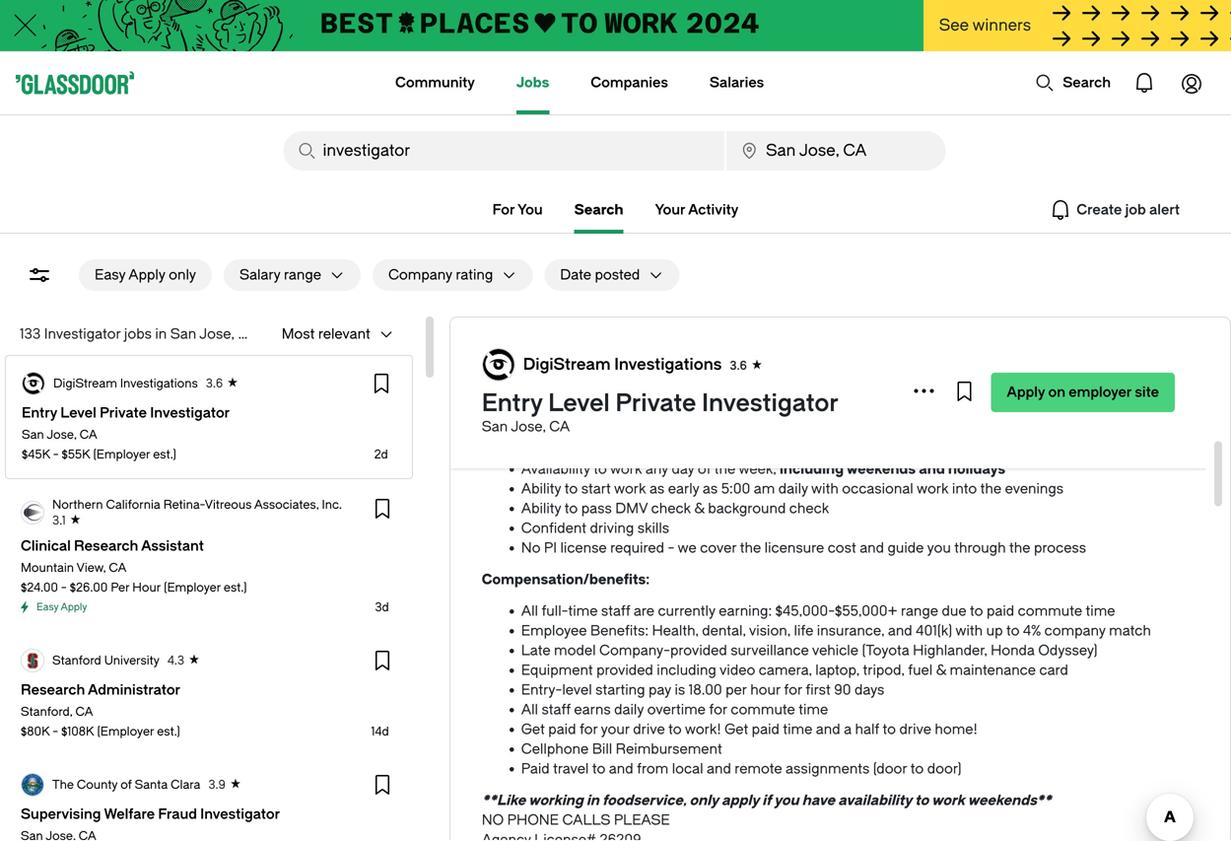 Task type: locate. For each thing, give the bounding box(es) containing it.
digistream investigations logo image down 133
[[23, 373, 44, 394]]

0 vertical spatial staff
[[601, 603, 630, 619]]

search up date posted
[[574, 202, 624, 218]]

range right salary
[[284, 267, 321, 283]]

company
[[388, 267, 452, 283]]

san inside entry level private investigator san jose, ca
[[482, 419, 508, 435]]

0 horizontal spatial check
[[531, 311, 573, 327]]

digistream up school
[[523, 355, 611, 374]]

digistream up san jose, ca $45k - $55k (employer est.)
[[53, 377, 117, 390]]

all
[[521, 603, 538, 619], [521, 702, 538, 718]]

time)
[[900, 421, 933, 438]]

older
[[648, 402, 682, 418]]

easy apply
[[36, 601, 87, 613]]

0 vertical spatial apply
[[128, 267, 165, 283]]

0 horizontal spatial investigations
[[120, 377, 198, 390]]

1 horizontal spatial as
[[703, 481, 718, 497]]

only inside **like working in foodservice, only apply if you have availability to work weekends** no phone calls please
[[690, 792, 719, 808]]

0 horizontal spatial investigator
[[44, 326, 121, 342]]

2 horizontal spatial jose,
[[511, 419, 546, 435]]

ability down availability
[[521, 481, 561, 497]]

1 horizontal spatial per
[[726, 682, 747, 698]]

the down holidays
[[981, 481, 1002, 497]]

easy up the jobs
[[95, 267, 125, 283]]

0 vertical spatial provided
[[670, 642, 727, 659]]

- left we
[[668, 540, 675, 556]]

1 vertical spatial you
[[774, 792, 799, 808]]

on down the older
[[645, 421, 662, 438]]

133 investigator jobs in san jose, ca
[[20, 326, 259, 342]]

digistream investigations logo image up entry
[[483, 349, 514, 381]]

& up the weekends
[[851, 421, 861, 438]]

with inside availability to work any day of the week, including weekends and holidays ability to start work as early as 5:00 am daily with occasional work into the evenings ability to pass dmv check & background check confident driving skills no pi license required - we cover the licensure cost and guide you through the process
[[811, 481, 839, 497]]

0 horizontal spatial daily
[[614, 702, 644, 718]]

drive left time) in the bottom of the page
[[865, 421, 897, 438]]

0 vertical spatial daily
[[779, 481, 808, 497]]

1 vertical spatial staff
[[542, 702, 571, 718]]

0 horizontal spatial with
[[811, 481, 839, 497]]

0 horizontal spatial only
[[169, 267, 196, 283]]

apply down $26.00
[[61, 601, 87, 613]]

jose, down must
[[511, 419, 546, 435]]

0 horizontal spatial range
[[284, 267, 321, 283]]

stanford
[[52, 654, 101, 667]]

0 horizontal spatial 3.6
[[206, 377, 223, 390]]

401(k)
[[916, 623, 953, 639]]

staff down entry-
[[542, 702, 571, 718]]

work left into
[[917, 481, 949, 497]]

0 horizontal spatial or
[[631, 402, 645, 418]]

search inside button
[[1063, 74, 1111, 91]]

1 vertical spatial digistream
[[53, 377, 117, 390]]

0 horizontal spatial digistream investigations logo image
[[23, 373, 44, 394]]

days
[[855, 682, 885, 698]]

1 horizontal spatial easy
[[95, 267, 125, 283]]

1 horizontal spatial of
[[698, 461, 711, 477]]

1 vertical spatial ability
[[521, 500, 561, 517]]

0 vertical spatial ability
[[521, 481, 561, 497]]

through
[[955, 540, 1006, 556]]

first
[[806, 682, 831, 698]]

0 vertical spatial video
[[631, 311, 668, 327]]

- right $45k
[[53, 448, 59, 461]]

easy inside jobs list element
[[36, 601, 59, 613]]

2 horizontal spatial check
[[790, 500, 829, 517]]

investigations
[[614, 355, 722, 374], [120, 377, 198, 390]]

0 horizontal spatial for
[[580, 721, 598, 737]]

video up https://www.youtube.com/watch?v=4f4ecj0oqys
[[631, 311, 668, 327]]

2 horizontal spatial &
[[936, 662, 947, 678]]

1 all from the top
[[521, 603, 538, 619]]

1 horizontal spatial video
[[720, 662, 756, 678]]

salaries
[[710, 74, 764, 91]]

1 horizontal spatial on
[[1049, 384, 1066, 400]]

average
[[665, 421, 717, 438]]

with left occasional
[[811, 481, 839, 497]]

you right if
[[774, 792, 799, 808]]

1 as from the left
[[650, 481, 665, 497]]

0 vertical spatial commute
[[783, 421, 848, 438]]

daily inside all full-time staff are currently earning: $45,000-$55,000+ range due to paid commute time employee benefits: health, dental, vision, life insurance, and 401(k) with up to 4% company match late model company-provided surveillance vehicle (toyota highlander, honda odyssey) equipment provided including video camera, laptop, tripod, fuel & maintenance card entry-level starting pay is 18.00 per hour for first 90 days all staff earns daily overtime for commute time get paid for your drive to work! get paid time and a half to drive home! cellphone bill reimbursement paid travel to and from local and remote assignments (door to door)
[[614, 702, 644, 718]]

community link
[[395, 51, 475, 114]]

this right 'out'
[[602, 311, 628, 327]]

2 horizontal spatial for
[[784, 682, 802, 698]]

1 horizontal spatial with
[[956, 623, 983, 639]]

get up the cellphone
[[521, 721, 545, 737]]

(employer
[[93, 448, 150, 461], [164, 581, 221, 595], [97, 725, 154, 738]]

0 horizontal spatial this
[[602, 311, 628, 327]]

lottie animation container image
[[316, 51, 396, 112], [316, 51, 396, 112], [1168, 59, 1216, 106], [1168, 59, 1216, 106]]

remote
[[735, 761, 782, 777]]

calls
[[562, 812, 611, 828]]

est.) inside san jose, ca $45k - $55k (employer est.)
[[153, 448, 176, 461]]

all down entry-
[[521, 702, 538, 718]]

due
[[942, 603, 967, 619]]

for down camera,
[[784, 682, 802, 698]]

0 horizontal spatial san
[[22, 428, 44, 442]]

apply inside jobs list element
[[61, 601, 87, 613]]

video up hour
[[720, 662, 756, 678]]

only down 'local'
[[690, 792, 719, 808]]

(employer inside mountain view, ca $24.00 - $26.00 per hour (employer est.)
[[164, 581, 221, 595]]

jobs list element
[[4, 354, 414, 841]]

on inside button
[[1049, 384, 1066, 400]]

be
[[558, 402, 574, 418]]

your activity link
[[655, 198, 739, 222]]

1 vertical spatial on
[[645, 421, 662, 438]]

pi
[[544, 540, 557, 556]]

2 vertical spatial apply
[[61, 601, 87, 613]]

apply for easy apply only
[[128, 267, 165, 283]]

mountain
[[21, 561, 74, 575]]

for down 18.00
[[709, 702, 728, 718]]

apply left employer
[[1007, 384, 1045, 400]]

1 vertical spatial with
[[956, 623, 983, 639]]

1 vertical spatial or
[[631, 402, 645, 418]]

1 horizontal spatial investigator
[[702, 389, 839, 417]]

jose, for level
[[511, 419, 546, 435]]

2 get from the left
[[725, 721, 749, 737]]

mountain view, ca $24.00 - $26.00 per hour (employer est.)
[[21, 561, 247, 595]]

clara
[[171, 778, 201, 792]]

equipment
[[521, 662, 593, 678]]

as down any
[[650, 481, 665, 497]]

1 vertical spatial only
[[690, 792, 719, 808]]

2 none field from the left
[[727, 131, 946, 171]]

on left employer
[[1049, 384, 1066, 400]]

apply on employer site button
[[991, 373, 1175, 412]]

tripod,
[[863, 662, 905, 678]]

0 vertical spatial on
[[1049, 384, 1066, 400]]

1 vertical spatial all
[[521, 702, 538, 718]]

private
[[616, 389, 696, 417]]

1 horizontal spatial jose,
[[199, 326, 234, 342]]

- right $80k
[[52, 725, 58, 738]]

3.6 down 133 investigator jobs in san jose, ca
[[206, 377, 223, 390]]

easy
[[95, 267, 125, 283], [36, 601, 59, 613]]

to right up
[[1007, 623, 1020, 639]]

est.) down vitreous
[[224, 581, 247, 595]]

search link
[[574, 198, 624, 222]]

3.6 inside jobs list element
[[206, 377, 223, 390]]

easy inside button
[[95, 267, 125, 283]]

investigator up (includes
[[702, 389, 839, 417]]

per inside all full-time staff are currently earning: $45,000-$55,000+ range due to paid commute time employee benefits: health, dental, vision, life insurance, and 401(k) with up to 4% company match late model company-provided surveillance vehicle (toyota highlander, honda odyssey) equipment provided including video camera, laptop, tripod, fuel & maintenance card entry-level starting pay is 18.00 per hour for first 90 days all staff earns daily overtime for commute time get paid for your drive to work! get paid time and a half to drive home! cellphone bill reimbursement paid travel to and from local and remote assignments (door to door)
[[726, 682, 747, 698]]

time
[[568, 603, 598, 619], [1086, 603, 1116, 619], [799, 702, 828, 718], [783, 721, 813, 737]]

your activity
[[655, 202, 739, 218]]

1 horizontal spatial paid
[[752, 721, 780, 737]]

cellphone
[[521, 741, 589, 757]]

highlander,
[[913, 642, 988, 659]]

0 vertical spatial only
[[169, 267, 196, 283]]

occasional
[[842, 481, 914, 497]]

only inside button
[[169, 267, 196, 283]]

digistream investigations logo image
[[483, 349, 514, 381], [23, 373, 44, 394]]

including right week,
[[780, 461, 844, 477]]

hours
[[542, 421, 579, 438]]

est.) inside mountain view, ca $24.00 - $26.00 per hour (employer est.)
[[224, 581, 247, 595]]

Search location field
[[727, 131, 946, 171]]

california
[[106, 498, 160, 512]]

2 ability from the top
[[521, 500, 561, 517]]

daily right am
[[779, 481, 808, 497]]

check up licensure
[[790, 500, 829, 517]]

northern
[[52, 498, 103, 512]]

salary range
[[240, 267, 321, 283]]

view,
[[76, 561, 106, 575]]

0 horizontal spatial digistream investigations
[[53, 377, 198, 390]]

range inside all full-time staff are currently earning: $45,000-$55,000+ range due to paid commute time employee benefits: health, dental, vision, life insurance, and 401(k) with up to 4% company match late model company-provided surveillance vehicle (toyota highlander, honda odyssey) equipment provided including video camera, laptop, tripod, fuel & maintenance card entry-level starting pay is 18.00 per hour for first 90 days all staff earns daily overtime for commute time get paid for your drive to work! get paid time and a half to drive home! cellphone bill reimbursement paid travel to and from local and remote assignments (door to door)
[[901, 603, 939, 619]]

1 vertical spatial per
[[726, 682, 747, 698]]

1 horizontal spatial &
[[851, 421, 861, 438]]

1 horizontal spatial investigations
[[614, 355, 722, 374]]

2 horizontal spatial drive
[[900, 721, 932, 737]]

foodservice,
[[602, 792, 687, 808]]

1 none field from the left
[[283, 131, 725, 171]]

0 vertical spatial all
[[521, 603, 538, 619]]

salary
[[240, 267, 280, 283]]

0 vertical spatial digistream
[[523, 355, 611, 374]]

ability up confident in the bottom of the page
[[521, 500, 561, 517]]

including up the is
[[657, 662, 717, 678]]

san
[[170, 326, 196, 342], [482, 419, 508, 435], [22, 428, 44, 442]]

to
[[671, 311, 685, 327], [598, 351, 612, 367], [594, 461, 607, 477], [565, 481, 578, 497], [565, 500, 578, 517], [970, 603, 984, 619], [1007, 623, 1020, 639], [669, 721, 682, 737], [883, 721, 896, 737], [592, 761, 606, 777], [911, 761, 924, 777], [915, 792, 929, 808]]

digistream investigations up diploma
[[523, 355, 722, 374]]

$80k
[[21, 725, 50, 738]]

1 ability from the top
[[521, 481, 561, 497]]

san right the jobs
[[170, 326, 196, 342]]

1 horizontal spatial none field
[[727, 131, 946, 171]]

0 horizontal spatial none field
[[283, 131, 725, 171]]

you
[[518, 202, 543, 218]]

san up $45k
[[22, 428, 44, 442]]

1 horizontal spatial staff
[[601, 603, 630, 619]]

commute right (includes
[[783, 421, 848, 438]]

jose, up $55k
[[47, 428, 77, 442]]

commute inside high school diploma or ged must be 21 years or older 50 hours per week on average (includes commute & drive time)
[[783, 421, 848, 438]]

of left santa
[[120, 778, 132, 792]]

diploma
[[604, 382, 657, 398]]

of
[[698, 461, 711, 477], [120, 778, 132, 792]]

- inside stanford, ca $80k - $108k (employer est.)
[[52, 725, 58, 738]]

please
[[614, 812, 670, 828]]

full-
[[542, 603, 568, 619]]

2 vertical spatial for
[[580, 721, 598, 737]]

san for level
[[482, 419, 508, 435]]

check left 'out'
[[531, 311, 573, 327]]

2 all from the top
[[521, 702, 538, 718]]

investigations down https://www.youtube.com/watch?v=4f4ecj0oqys
[[614, 355, 722, 374]]

or up the older
[[660, 382, 674, 398]]

you right guide
[[927, 540, 951, 556]]

0 vertical spatial search
[[1063, 74, 1111, 91]]

or down diploma
[[631, 402, 645, 418]]

lottie animation container image
[[1121, 59, 1168, 106], [1121, 59, 1168, 106], [1035, 73, 1055, 93], [1035, 73, 1055, 93]]

digistream investigations inside jobs list element
[[53, 377, 198, 390]]

& inside high school diploma or ged must be 21 years or older 50 hours per week on average (includes commute & drive time)
[[851, 421, 861, 438]]

0 vertical spatial &
[[851, 421, 861, 438]]

0 horizontal spatial video
[[631, 311, 668, 327]]

2 horizontal spatial paid
[[987, 603, 1015, 619]]

employee
[[521, 623, 587, 639]]

1 vertical spatial &
[[695, 500, 705, 517]]

0 vertical spatial of
[[698, 461, 711, 477]]

this
[[602, 311, 628, 327], [805, 311, 831, 327]]

for
[[784, 682, 802, 698], [709, 702, 728, 718], [580, 721, 598, 737]]

jose, right the jobs
[[199, 326, 234, 342]]

only up 133 investigator jobs in san jose, ca
[[169, 267, 196, 283]]

0 horizontal spatial in
[[155, 326, 167, 342]]

assignments
[[786, 761, 870, 777]]

0 vertical spatial range
[[284, 267, 321, 283]]

work left any
[[610, 461, 642, 477]]

of inside availability to work any day of the week, including weekends and holidays ability to start work as early as 5:00 am daily with occasional work into the evenings ability to pass dmv check & background check confident driving skills no pi license required - we cover the licensure cost and guide you through the process
[[698, 461, 711, 477]]

(employer right $55k
[[93, 448, 150, 461]]

vehicle
[[812, 642, 859, 659]]

paid up up
[[987, 603, 1015, 619]]

please
[[482, 311, 528, 327]]

3.9
[[208, 778, 226, 792]]

paid down hour
[[752, 721, 780, 737]]

& right fuel
[[936, 662, 947, 678]]

commute down hour
[[731, 702, 795, 718]]

0 vertical spatial you
[[927, 540, 951, 556]]

1 horizontal spatial this
[[805, 311, 831, 327]]

0 horizontal spatial &
[[695, 500, 705, 517]]

ca left most
[[238, 326, 259, 342]]

1 vertical spatial in
[[587, 792, 599, 808]]

1 horizontal spatial including
[[780, 461, 844, 477]]

(toyota
[[862, 642, 910, 659]]

0 vertical spatial including
[[780, 461, 844, 477]]

1 horizontal spatial san
[[170, 326, 196, 342]]

ca up $108k in the bottom left of the page
[[75, 705, 93, 719]]

in up the calls
[[587, 792, 599, 808]]

None field
[[283, 131, 725, 171], [727, 131, 946, 171]]

0 horizontal spatial provided
[[597, 662, 654, 678]]

level
[[548, 389, 610, 417]]

2 vertical spatial (employer
[[97, 725, 154, 738]]

to right (door
[[911, 761, 924, 777]]

this left "job" at the right of the page
[[805, 311, 831, 327]]

county
[[77, 778, 118, 792]]

to right need
[[598, 351, 612, 367]]

video inside all full-time staff are currently earning: $45,000-$55,000+ range due to paid commute time employee benefits: health, dental, vision, life insurance, and 401(k) with up to 4% company match late model company-provided surveillance vehicle (toyota highlander, honda odyssey) equipment provided including video camera, laptop, tripod, fuel & maintenance card entry-level starting pay is 18.00 per hour for first 90 days all staff earns daily overtime for commute time get paid for your drive to work! get paid time and a half to drive home! cellphone bill reimbursement paid travel to and from local and remote assignments (door to door)
[[720, 662, 756, 678]]

ca up $55k
[[80, 428, 97, 442]]

1 vertical spatial video
[[720, 662, 756, 678]]

the right through
[[1010, 540, 1031, 556]]

commute
[[783, 421, 848, 438], [1018, 603, 1083, 619], [731, 702, 795, 718]]

all left "full-"
[[521, 603, 538, 619]]

the right cover
[[740, 540, 761, 556]]

1 vertical spatial for
[[709, 702, 728, 718]]

1 vertical spatial investigator
[[702, 389, 839, 417]]

stanford university logo image
[[22, 650, 43, 671]]

ca inside stanford, ca $80k - $108k (employer est.)
[[75, 705, 93, 719]]

process
[[1034, 540, 1087, 556]]

ca inside mountain view, ca $24.00 - $26.00 per hour (employer est.)
[[109, 561, 127, 575]]

half
[[855, 721, 880, 737]]

early
[[668, 481, 700, 497]]

3.1
[[52, 514, 66, 527]]

ca inside entry level private investigator san jose, ca
[[549, 419, 570, 435]]

per down 21
[[583, 421, 604, 438]]

ca inside san jose, ca $45k - $55k (employer est.)
[[80, 428, 97, 442]]

0 horizontal spatial search
[[574, 202, 624, 218]]

1 horizontal spatial for
[[709, 702, 728, 718]]

0 vertical spatial easy
[[95, 267, 125, 283]]

0 horizontal spatial get
[[521, 721, 545, 737]]

3.6 for digistream investigations logo in the jobs list element
[[206, 377, 223, 390]]

how
[[716, 311, 744, 327]]

drive up reimbursement
[[633, 721, 665, 737]]

with inside all full-time staff are currently earning: $45,000-$55,000+ range due to paid commute time employee benefits: health, dental, vision, life insurance, and 401(k) with up to 4% company match late model company-provided surveillance vehicle (toyota highlander, honda odyssey) equipment provided including video camera, laptop, tripod, fuel & maintenance card entry-level starting pay is 18.00 per hour for first 90 days all staff earns daily overtime for commute time get paid for your drive to work! get paid time and a half to drive home! cellphone bill reimbursement paid travel to and from local and remote assignments (door to door)
[[956, 623, 983, 639]]

0 horizontal spatial you
[[774, 792, 799, 808]]

if
[[762, 792, 771, 808]]

to up start
[[594, 461, 607, 477]]

health,
[[652, 623, 699, 639]]

as left 5:00
[[703, 481, 718, 497]]

check down early
[[651, 500, 691, 517]]

investigator right 133
[[44, 326, 121, 342]]

get right work!
[[725, 721, 749, 737]]

1 horizontal spatial or
[[660, 382, 674, 398]]

est.) up retina-
[[153, 448, 176, 461]]

fuel
[[908, 662, 933, 678]]

1 horizontal spatial only
[[690, 792, 719, 808]]

1 horizontal spatial daily
[[779, 481, 808, 497]]

on inside high school diploma or ged must be 21 years or older 50 hours per week on average (includes commute & drive time)
[[645, 421, 662, 438]]

can
[[858, 311, 884, 327]]

see winners
[[939, 16, 1031, 35]]

jose, inside entry level private investigator san jose, ca
[[511, 419, 546, 435]]

entry
[[482, 389, 543, 417]]

digistream investigations down the jobs
[[53, 377, 198, 390]]

are
[[634, 603, 655, 619]]

0 horizontal spatial as
[[650, 481, 665, 497]]

staff
[[601, 603, 630, 619], [542, 702, 571, 718]]

(employer right hour
[[164, 581, 221, 595]]

easy down $24.00
[[36, 601, 59, 613]]

availability
[[838, 792, 912, 808]]

- inside mountain view, ca $24.00 - $26.00 per hour (employer est.)
[[61, 581, 67, 595]]

1 horizontal spatial 3.6
[[730, 359, 747, 373]]

1 vertical spatial including
[[657, 662, 717, 678]]

for
[[493, 202, 515, 218]]

search down see winners link
[[1063, 74, 1111, 91]]

(employer right $108k in the bottom left of the page
[[97, 725, 154, 738]]

3.6 for digistream investigations logo to the right
[[730, 359, 747, 373]]

commute up 4%
[[1018, 603, 1083, 619]]

2 horizontal spatial san
[[482, 419, 508, 435]]

ca up per
[[109, 561, 127, 575]]

per left hour
[[726, 682, 747, 698]]

apply for easy apply
[[61, 601, 87, 613]]

the up 5:00
[[715, 461, 736, 477]]

investigations down 133 investigator jobs in san jose, ca
[[120, 377, 198, 390]]

1 horizontal spatial search
[[1063, 74, 1111, 91]]

0 horizontal spatial including
[[657, 662, 717, 678]]

0 horizontal spatial of
[[120, 778, 132, 792]]

none field search keyword
[[283, 131, 725, 171]]

1 horizontal spatial get
[[725, 721, 749, 737]]

2 vertical spatial &
[[936, 662, 947, 678]]

jose, for investigator
[[199, 326, 234, 342]]

benefits:
[[591, 623, 649, 639]]

- inside san jose, ca $45k - $55k (employer est.)
[[53, 448, 59, 461]]

ability
[[521, 481, 561, 497], [521, 500, 561, 517]]

drive inside high school diploma or ged must be 21 years or older 50 hours per week on average (includes commute & drive time)
[[865, 421, 897, 438]]

apply up 133 investigator jobs in san jose, ca
[[128, 267, 165, 283]]



Task type: describe. For each thing, give the bounding box(es) containing it.
work up dmv at the bottom of the page
[[614, 481, 646, 497]]

and down time) in the bottom of the page
[[919, 461, 945, 477]]

companies link
[[591, 51, 668, 114]]

digistream inside jobs list element
[[53, 377, 117, 390]]

salary range button
[[224, 259, 321, 291]]

years
[[593, 402, 628, 418]]

see winners link
[[924, 0, 1231, 53]]

no
[[521, 540, 541, 556]]

video inside please check out this video to see how exciting this job can be! https://www.youtube.com/watch?v=4f4ecj0oqys what you'll need to apply:
[[631, 311, 668, 327]]

posted
[[595, 267, 640, 283]]

employer
[[1069, 384, 1132, 400]]

company
[[1045, 623, 1106, 639]]

date posted button
[[544, 259, 640, 291]]

northern california retina-vitreous associates, inc. logo image
[[22, 502, 43, 524]]

from
[[637, 761, 669, 777]]

none field search location
[[727, 131, 946, 171]]

to right due
[[970, 603, 984, 619]]

san jose, ca $45k - $55k (employer est.)
[[22, 428, 176, 461]]

entry-
[[521, 682, 562, 698]]

investigations inside jobs list element
[[120, 377, 198, 390]]

1 this from the left
[[602, 311, 628, 327]]

and left a
[[816, 721, 841, 737]]

(employer inside san jose, ca $45k - $55k (employer est.)
[[93, 448, 150, 461]]

est.) inside stanford, ca $80k - $108k (employer est.)
[[157, 725, 180, 738]]

cost
[[828, 540, 857, 556]]

up
[[987, 623, 1003, 639]]

hour
[[132, 581, 161, 595]]

5:00
[[721, 481, 751, 497]]

and right cost
[[860, 540, 884, 556]]

model
[[554, 642, 596, 659]]

see
[[688, 311, 713, 327]]

associates,
[[254, 498, 319, 512]]

check inside please check out this video to see how exciting this job can be! https://www.youtube.com/watch?v=4f4ecj0oqys what you'll need to apply:
[[531, 311, 573, 327]]

jobs link
[[516, 51, 549, 114]]

overtime
[[647, 702, 706, 718]]

the county of santa clara logo image
[[22, 774, 43, 796]]

investigator inside entry level private investigator san jose, ca
[[702, 389, 839, 417]]

133
[[20, 326, 41, 342]]

inc.
[[322, 498, 342, 512]]

digistream investigations logo image inside jobs list element
[[23, 373, 44, 394]]

most relevant button
[[266, 318, 370, 350]]

must
[[521, 402, 554, 418]]

winners
[[973, 16, 1031, 35]]

& inside availability to work any day of the week, including weekends and holidays ability to start work as early as 5:00 am daily with occasional work into the evenings ability to pass dmv check & background check confident driving skills no pi license required - we cover the licensure cost and guide you through the process
[[695, 500, 705, 517]]

week
[[607, 421, 641, 438]]

open filter menu image
[[28, 263, 51, 287]]

21
[[577, 402, 590, 418]]

retina-
[[163, 498, 205, 512]]

earns
[[574, 702, 611, 718]]

easy apply only button
[[79, 259, 212, 291]]

0 vertical spatial for
[[784, 682, 802, 698]]

vision,
[[749, 623, 791, 639]]

home!
[[935, 721, 978, 737]]

0 horizontal spatial drive
[[633, 721, 665, 737]]

1 horizontal spatial digistream investigations
[[523, 355, 722, 374]]

1 vertical spatial search
[[574, 202, 624, 218]]

- inside availability to work any day of the week, including weekends and holidays ability to start work as early as 5:00 am daily with occasional work into the evenings ability to pass dmv check & background check confident driving skills no pi license required - we cover the licensure cost and guide you through the process
[[668, 540, 675, 556]]

no
[[482, 812, 504, 828]]

jose, inside san jose, ca $45k - $55k (employer est.)
[[47, 428, 77, 442]]

and up (toyota
[[888, 623, 913, 639]]

exciting
[[747, 311, 802, 327]]

0 horizontal spatial staff
[[542, 702, 571, 718]]

for you
[[493, 202, 543, 218]]

starting
[[596, 682, 645, 698]]

1 horizontal spatial check
[[651, 500, 691, 517]]

90
[[834, 682, 851, 698]]

any
[[646, 461, 668, 477]]

compensation/benefits:
[[482, 571, 650, 588]]

pass
[[581, 500, 612, 517]]

local
[[672, 761, 704, 777]]

insurance,
[[817, 623, 885, 639]]

paid
[[521, 761, 550, 777]]

driving
[[590, 520, 634, 536]]

daily inside availability to work any day of the week, including weekends and holidays ability to start work as early as 5:00 am daily with occasional work into the evenings ability to pass dmv check & background check confident driving skills no pi license required - we cover the licensure cost and guide you through the process
[[779, 481, 808, 497]]

Search keyword field
[[283, 131, 725, 171]]

reimbursement
[[616, 741, 722, 757]]

activity
[[688, 202, 739, 218]]

to right the half
[[883, 721, 896, 737]]

& inside all full-time staff are currently earning: $45,000-$55,000+ range due to paid commute time employee benefits: health, dental, vision, life insurance, and 401(k) with up to 4% company match late model company-provided surveillance vehicle (toyota highlander, honda odyssey) equipment provided including video camera, laptop, tripod, fuel & maintenance card entry-level starting pay is 18.00 per hour for first 90 days all staff earns daily overtime for commute time get paid for your drive to work! get paid time and a half to drive home! cellphone bill reimbursement paid travel to and from local and remote assignments (door to door)
[[936, 662, 947, 678]]

to down overtime
[[669, 721, 682, 737]]

1 horizontal spatial provided
[[670, 642, 727, 659]]

jobs
[[516, 74, 549, 91]]

2 horizontal spatial apply
[[1007, 384, 1045, 400]]

and right 'local'
[[707, 761, 731, 777]]

$108k
[[61, 725, 94, 738]]

you inside availability to work any day of the week, including weekends and holidays ability to start work as early as 5:00 am daily with occasional work into the evenings ability to pass dmv check & background check confident driving skills no pi license required - we cover the licensure cost and guide you through the process
[[927, 540, 951, 556]]

1 vertical spatial provided
[[597, 662, 654, 678]]

camera,
[[759, 662, 812, 678]]

stanford,
[[21, 705, 72, 719]]

maintenance
[[950, 662, 1036, 678]]

work!
[[685, 721, 721, 737]]

work inside **like working in foodservice, only apply if you have availability to work weekends** no phone calls please
[[932, 792, 965, 808]]

and down bill
[[609, 761, 634, 777]]

easy apply only
[[95, 267, 196, 283]]

apply on employer site
[[1007, 384, 1159, 400]]

to down bill
[[592, 761, 606, 777]]

easy for easy apply
[[36, 601, 59, 613]]

to left start
[[565, 481, 578, 497]]

weekends
[[847, 461, 916, 477]]

2 as from the left
[[703, 481, 718, 497]]

match
[[1109, 623, 1151, 639]]

to inside **like working in foodservice, only apply if you have availability to work weekends** no phone calls please
[[915, 792, 929, 808]]

including inside all full-time staff are currently earning: $45,000-$55,000+ range due to paid commute time employee benefits: health, dental, vision, life insurance, and 401(k) with up to 4% company match late model company-provided surveillance vehicle (toyota highlander, honda odyssey) equipment provided including video camera, laptop, tripod, fuel & maintenance card entry-level starting pay is 18.00 per hour for first 90 days all staff earns daily overtime for commute time get paid for your drive to work! get paid time and a half to drive home! cellphone bill reimbursement paid travel to and from local and remote assignments (door to door)
[[657, 662, 717, 678]]

in inside **like working in foodservice, only apply if you have availability to work weekends** no phone calls please
[[587, 792, 599, 808]]

for you link
[[493, 198, 543, 222]]

0 horizontal spatial paid
[[548, 721, 576, 737]]

entry level private investigator san jose, ca
[[482, 389, 839, 435]]

odyssey)
[[1039, 642, 1098, 659]]

san inside san jose, ca $45k - $55k (employer est.)
[[22, 428, 44, 442]]

**like
[[482, 792, 526, 808]]

is
[[675, 682, 685, 698]]

1 horizontal spatial digistream investigations logo image
[[483, 349, 514, 381]]

company rating button
[[373, 259, 493, 291]]

search button
[[1026, 63, 1121, 103]]

3d
[[375, 600, 389, 614]]

most
[[282, 326, 315, 342]]

2 vertical spatial commute
[[731, 702, 795, 718]]

per inside high school diploma or ged must be 21 years or older 50 hours per week on average (includes commute & drive time)
[[583, 421, 604, 438]]

of inside jobs list element
[[120, 778, 132, 792]]

site
[[1135, 384, 1159, 400]]

per
[[111, 581, 129, 595]]

you'll
[[521, 351, 557, 367]]

laptop,
[[816, 662, 860, 678]]

0 vertical spatial in
[[155, 326, 167, 342]]

14d
[[371, 725, 389, 738]]

license
[[560, 540, 607, 556]]

2 this from the left
[[805, 311, 831, 327]]

phone
[[507, 812, 559, 828]]

santa
[[135, 778, 168, 792]]

including inside availability to work any day of the week, including weekends and holidays ability to start work as early as 5:00 am daily with occasional work into the evenings ability to pass dmv check & background check confident driving skills no pi license required - we cover the licensure cost and guide you through the process
[[780, 461, 844, 477]]

you inside **like working in foodservice, only apply if you have availability to work weekends** no phone calls please
[[774, 792, 799, 808]]

(employer inside stanford, ca $80k - $108k (employer est.)
[[97, 725, 154, 738]]

to left pass
[[565, 500, 578, 517]]

the
[[52, 778, 74, 792]]

1 vertical spatial commute
[[1018, 603, 1083, 619]]

50
[[521, 421, 538, 438]]

high school diploma or ged must be 21 years or older 50 hours per week on average (includes commute & drive time)
[[521, 382, 933, 438]]

into
[[952, 481, 977, 497]]

all full-time staff are currently earning: $45,000-$55,000+ range due to paid commute time employee benefits: health, dental, vision, life insurance, and 401(k) with up to 4% company match late model company-provided surveillance vehicle (toyota highlander, honda odyssey) equipment provided including video camera, laptop, tripod, fuel & maintenance card entry-level starting pay is 18.00 per hour for first 90 days all staff earns daily overtime for commute time get paid for your drive to work! get paid time and a half to drive home! cellphone bill reimbursement paid travel to and from local and remote assignments (door to door)
[[521, 603, 1151, 777]]

am
[[754, 481, 775, 497]]

easy for easy apply only
[[95, 267, 125, 283]]

0 vertical spatial or
[[660, 382, 674, 398]]

school
[[556, 382, 600, 398]]

1 get from the left
[[521, 721, 545, 737]]

date posted
[[560, 267, 640, 283]]

range inside popup button
[[284, 267, 321, 283]]

community
[[395, 74, 475, 91]]

to left see on the right of the page
[[671, 311, 685, 327]]

$45k
[[22, 448, 50, 461]]

vitreous
[[205, 498, 252, 512]]

san for investigator
[[170, 326, 196, 342]]

we
[[678, 540, 697, 556]]



Task type: vqa. For each thing, say whether or not it's contained in the screenshot.
3rd And Up from the top
no



